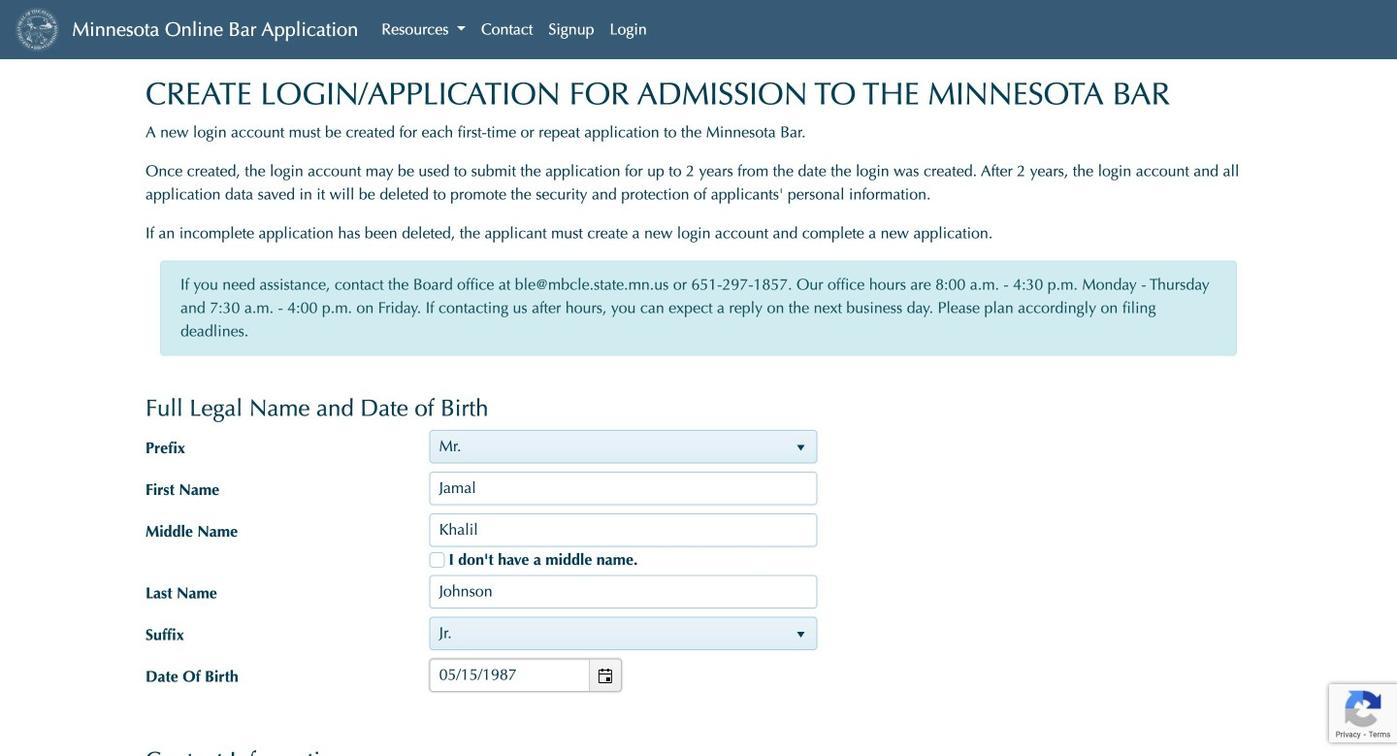 Task type: locate. For each thing, give the bounding box(es) containing it.
option up first name field on the bottom of page
[[430, 431, 786, 462]]

mn state seal image
[[16, 8, 59, 51]]

option for 1st list box
[[430, 431, 786, 462]]

option up the select "image"
[[430, 618, 786, 649]]

None text field
[[430, 660, 590, 691]]

0 vertical spatial list box
[[429, 430, 818, 463]]

option
[[430, 431, 786, 462], [430, 618, 786, 649]]

1 vertical spatial list box
[[429, 617, 818, 650]]

1 option from the top
[[430, 431, 786, 462]]

Middle Name field
[[430, 515, 817, 546]]

0 vertical spatial option
[[430, 431, 786, 462]]

list box up first name field on the bottom of page
[[429, 430, 818, 463]]

list box down last name field
[[429, 617, 818, 650]]

list box
[[429, 430, 818, 463], [429, 617, 818, 650]]

2 list box from the top
[[429, 617, 818, 650]]

Last Name field
[[430, 576, 817, 607]]

1 vertical spatial option
[[430, 618, 786, 649]]

2 option from the top
[[430, 618, 786, 649]]

1 list box from the top
[[429, 430, 818, 463]]

None checkbox
[[429, 552, 445, 568]]



Task type: describe. For each thing, give the bounding box(es) containing it.
option for first list box from the bottom of the page
[[430, 618, 786, 649]]

select image
[[598, 669, 613, 684]]

First Name field
[[430, 473, 817, 504]]



Task type: vqa. For each thing, say whether or not it's contained in the screenshot.
middle name field
yes



